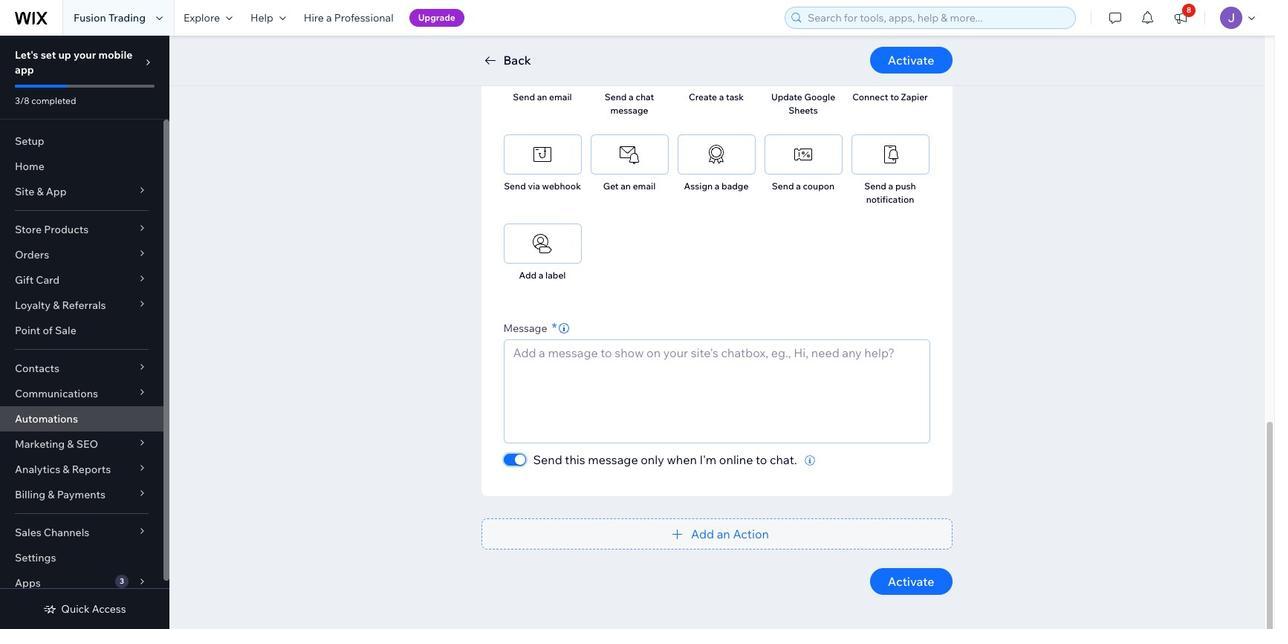 Task type: vqa. For each thing, say whether or not it's contained in the screenshot.
1
no



Task type: locate. For each thing, give the bounding box(es) containing it.
1 vertical spatial activate
[[888, 575, 935, 589]]

gift
[[15, 274, 34, 287]]

activate button
[[870, 47, 952, 74], [870, 569, 952, 595]]

your
[[74, 48, 96, 62]]

to
[[891, 91, 899, 103], [756, 453, 767, 468]]

add an action button
[[481, 519, 952, 550]]

2 activate from the top
[[888, 575, 935, 589]]

add a label
[[519, 270, 566, 281]]

message inside send a chat message
[[611, 105, 648, 116]]

a
[[326, 11, 332, 25], [629, 91, 634, 103], [719, 91, 724, 103], [715, 181, 720, 192], [796, 181, 801, 192], [889, 181, 894, 192], [539, 270, 544, 281]]

add
[[519, 270, 537, 281], [691, 527, 714, 542]]

activate
[[888, 53, 935, 68], [888, 575, 935, 589]]

orders
[[15, 248, 49, 262]]

send left this
[[533, 453, 562, 468]]

0 vertical spatial activate button
[[870, 47, 952, 74]]

site
[[15, 185, 34, 198]]

2 vertical spatial an
[[717, 527, 730, 542]]

get an email
[[603, 181, 656, 192]]

0 horizontal spatial an
[[537, 91, 547, 103]]

add an action
[[691, 527, 769, 542]]

add for add an action
[[691, 527, 714, 542]]

category image up add a label
[[531, 233, 554, 255]]

fusion trading
[[74, 11, 146, 25]]

send for send this message only when i'm online to chat.
[[533, 453, 562, 468]]

home
[[15, 160, 44, 173]]

explore
[[184, 11, 220, 25]]

*
[[552, 320, 557, 337]]

0 vertical spatial activate
[[888, 53, 935, 68]]

a left badge
[[715, 181, 720, 192]]

sheets
[[789, 105, 818, 116]]

1 activate button from the top
[[870, 47, 952, 74]]

send for send via webhook
[[504, 181, 526, 192]]

an for add
[[717, 527, 730, 542]]

point
[[15, 324, 40, 337]]

1 horizontal spatial add
[[691, 527, 714, 542]]

a left label
[[539, 270, 544, 281]]

add left action on the bottom right of page
[[691, 527, 714, 542]]

add left label
[[519, 270, 537, 281]]

completed
[[31, 95, 76, 106]]

an for get
[[621, 181, 631, 192]]

& left reports
[[63, 463, 70, 476]]

a for badge
[[715, 181, 720, 192]]

let's set up your mobile app
[[15, 48, 133, 77]]

& inside dropdown button
[[67, 438, 74, 451]]

message *
[[504, 320, 557, 337]]

message down chat
[[611, 105, 648, 116]]

1 vertical spatial to
[[756, 453, 767, 468]]

message
[[504, 322, 547, 335]]

category image
[[879, 54, 902, 77], [531, 143, 554, 166], [705, 143, 728, 166], [792, 143, 815, 166], [879, 143, 902, 166]]

1 vertical spatial message
[[588, 453, 638, 468]]

send up notification
[[865, 181, 887, 192]]

& right "site"
[[37, 185, 44, 198]]

1 horizontal spatial email
[[633, 181, 656, 192]]

send via webhook
[[504, 181, 581, 192]]

badge
[[722, 181, 749, 192]]

an
[[537, 91, 547, 103], [621, 181, 631, 192], [717, 527, 730, 542]]

1 vertical spatial an
[[621, 181, 631, 192]]

1 activate from the top
[[888, 53, 935, 68]]

reports
[[72, 463, 111, 476]]

1 vertical spatial add
[[691, 527, 714, 542]]

& right loyalty
[[53, 299, 60, 312]]

8 button
[[1165, 0, 1197, 36]]

send a push notification
[[865, 181, 916, 205]]

mobile
[[98, 48, 133, 62]]

channels
[[44, 526, 89, 540]]

&
[[37, 185, 44, 198], [53, 299, 60, 312], [67, 438, 74, 451], [63, 463, 70, 476], [48, 488, 55, 502]]

send left coupon
[[772, 181, 794, 192]]

category image right back
[[531, 54, 554, 77]]

automations link
[[0, 407, 164, 432]]

category image up get an email
[[618, 143, 641, 166]]

contacts
[[15, 362, 59, 375]]

access
[[92, 603, 126, 616]]

site & app
[[15, 185, 67, 198]]

only
[[641, 453, 664, 468]]

category image up push
[[879, 143, 902, 166]]

2 horizontal spatial an
[[717, 527, 730, 542]]

a for coupon
[[796, 181, 801, 192]]

add inside "button"
[[691, 527, 714, 542]]

send left chat
[[605, 91, 627, 103]]

category image up send a coupon
[[792, 143, 815, 166]]

send
[[513, 91, 535, 103], [605, 91, 627, 103], [504, 181, 526, 192], [772, 181, 794, 192], [865, 181, 887, 192], [533, 453, 562, 468]]

0 vertical spatial to
[[891, 91, 899, 103]]

a inside hire a professional link
[[326, 11, 332, 25]]

3/8
[[15, 95, 29, 106]]

message right this
[[588, 453, 638, 468]]

analytics & reports button
[[0, 457, 164, 482]]

to left 'zapier'
[[891, 91, 899, 103]]

sales channels button
[[0, 520, 164, 546]]

online
[[719, 453, 753, 468]]

coupon
[[803, 181, 835, 192]]

1 vertical spatial activate button
[[870, 569, 952, 595]]

email for get an email
[[633, 181, 656, 192]]

send a coupon
[[772, 181, 835, 192]]

to left chat.
[[756, 453, 767, 468]]

a right hire
[[326, 11, 332, 25]]

a for task
[[719, 91, 724, 103]]

& inside dropdown button
[[48, 488, 55, 502]]

professional
[[334, 11, 394, 25]]

home link
[[0, 154, 164, 179]]

webhook
[[542, 181, 581, 192]]

site & app button
[[0, 179, 164, 204]]

an for send
[[537, 91, 547, 103]]

0 vertical spatial an
[[537, 91, 547, 103]]

send left "via"
[[504, 181, 526, 192]]

& right billing at left
[[48, 488, 55, 502]]

payments
[[57, 488, 106, 502]]

when
[[667, 453, 697, 468]]

send a chat message
[[605, 91, 654, 116]]

0 horizontal spatial add
[[519, 270, 537, 281]]

apps
[[15, 577, 41, 590]]

0 vertical spatial message
[[611, 105, 648, 116]]

card
[[36, 274, 60, 287]]

category image
[[531, 54, 554, 77], [618, 143, 641, 166], [531, 233, 554, 255]]

a left coupon
[[796, 181, 801, 192]]

category image up the "assign a badge"
[[705, 143, 728, 166]]

& for site
[[37, 185, 44, 198]]

send this message only when i'm online to chat.
[[533, 453, 797, 468]]

& for loyalty
[[53, 299, 60, 312]]

seo
[[76, 438, 98, 451]]

0 horizontal spatial email
[[549, 91, 572, 103]]

connect to zapier
[[853, 91, 928, 103]]

send for send a coupon
[[772, 181, 794, 192]]

hire
[[304, 11, 324, 25]]

send down back
[[513, 91, 535, 103]]

a up notification
[[889, 181, 894, 192]]

2 activate button from the top
[[870, 569, 952, 595]]

& left seo
[[67, 438, 74, 451]]

send inside 'send a push notification'
[[865, 181, 887, 192]]

0 vertical spatial email
[[549, 91, 572, 103]]

back
[[504, 53, 531, 68]]

1 vertical spatial email
[[633, 181, 656, 192]]

trading
[[108, 11, 146, 25]]

send inside send a chat message
[[605, 91, 627, 103]]

point of sale
[[15, 324, 76, 337]]

0 vertical spatial category image
[[531, 54, 554, 77]]

Search for tools, apps, help & more... field
[[803, 7, 1071, 28]]

category image up the connect to zapier
[[879, 54, 902, 77]]

& inside dropdown button
[[53, 299, 60, 312]]

a inside 'send a push notification'
[[889, 181, 894, 192]]

quick
[[61, 603, 90, 616]]

a left task
[[719, 91, 724, 103]]

settings
[[15, 551, 56, 565]]

email left send a chat message
[[549, 91, 572, 103]]

message
[[611, 105, 648, 116], [588, 453, 638, 468]]

1 horizontal spatial an
[[621, 181, 631, 192]]

email right 'get'
[[633, 181, 656, 192]]

an inside add an action "button"
[[717, 527, 730, 542]]

a inside send a chat message
[[629, 91, 634, 103]]

set
[[41, 48, 56, 62]]

category image up send via webhook
[[531, 143, 554, 166]]

a left chat
[[629, 91, 634, 103]]

upgrade button
[[409, 9, 464, 27]]

setup
[[15, 135, 44, 148]]

google
[[805, 91, 835, 103]]

0 vertical spatial add
[[519, 270, 537, 281]]



Task type: describe. For each thing, give the bounding box(es) containing it.
chat
[[636, 91, 654, 103]]

up
[[58, 48, 71, 62]]

loyalty & referrals button
[[0, 293, 164, 318]]

assign a badge
[[684, 181, 749, 192]]

automations
[[15, 413, 78, 426]]

help button
[[242, 0, 295, 36]]

billing & payments button
[[0, 482, 164, 508]]

of
[[43, 324, 53, 337]]

1 vertical spatial category image
[[618, 143, 641, 166]]

let's
[[15, 48, 38, 62]]

send an email
[[513, 91, 572, 103]]

quick access button
[[43, 603, 126, 616]]

8
[[1187, 5, 1192, 15]]

email for send an email
[[549, 91, 572, 103]]

3/8 completed
[[15, 95, 76, 106]]

via
[[528, 181, 540, 192]]

gift card button
[[0, 268, 164, 293]]

send for send a chat message
[[605, 91, 627, 103]]

back button
[[481, 51, 531, 69]]

chat.
[[770, 453, 797, 468]]

notification
[[866, 194, 914, 205]]

hire a professional
[[304, 11, 394, 25]]

quick access
[[61, 603, 126, 616]]

assign
[[684, 181, 713, 192]]

sale
[[55, 324, 76, 337]]

app
[[15, 63, 34, 77]]

send for send a push notification
[[865, 181, 887, 192]]

action
[[733, 527, 769, 542]]

products
[[44, 223, 89, 236]]

loyalty & referrals
[[15, 299, 106, 312]]

communications
[[15, 387, 98, 401]]

& for analytics
[[63, 463, 70, 476]]

analytics & reports
[[15, 463, 111, 476]]

a for label
[[539, 270, 544, 281]]

communications button
[[0, 381, 164, 407]]

gift card
[[15, 274, 60, 287]]

& for marketing
[[67, 438, 74, 451]]

i'm
[[700, 453, 717, 468]]

setup link
[[0, 129, 164, 154]]

& for billing
[[48, 488, 55, 502]]

point of sale link
[[0, 318, 164, 343]]

marketing & seo button
[[0, 432, 164, 457]]

loyalty
[[15, 299, 51, 312]]

help
[[250, 11, 273, 25]]

contacts button
[[0, 356, 164, 381]]

zapier
[[901, 91, 928, 103]]

category image for send via webhook
[[531, 143, 554, 166]]

sidebar element
[[0, 36, 169, 630]]

category image for assign a badge
[[705, 143, 728, 166]]

get
[[603, 181, 619, 192]]

add for add a label
[[519, 270, 537, 281]]

billing
[[15, 488, 45, 502]]

a for push
[[889, 181, 894, 192]]

fusion
[[74, 11, 106, 25]]

connect
[[853, 91, 889, 103]]

category image for send a coupon
[[792, 143, 815, 166]]

push
[[896, 181, 916, 192]]

sales
[[15, 526, 41, 540]]

billing & payments
[[15, 488, 106, 502]]

category image for send a push notification
[[879, 143, 902, 166]]

2 vertical spatial category image
[[531, 233, 554, 255]]

referrals
[[62, 299, 106, 312]]

a for chat
[[629, 91, 634, 103]]

this
[[565, 453, 585, 468]]

store products button
[[0, 217, 164, 242]]

marketing
[[15, 438, 65, 451]]

store products
[[15, 223, 89, 236]]

Add a message to show on your site's chatbox, eg., Hi, need any help? text field
[[504, 340, 929, 443]]

a for professional
[[326, 11, 332, 25]]

store
[[15, 223, 42, 236]]

create a task
[[689, 91, 744, 103]]

3
[[120, 577, 124, 586]]

sales channels
[[15, 526, 89, 540]]

send for send an email
[[513, 91, 535, 103]]

create
[[689, 91, 717, 103]]

1 horizontal spatial to
[[891, 91, 899, 103]]

task
[[726, 91, 744, 103]]

upgrade
[[418, 12, 456, 23]]

analytics
[[15, 463, 60, 476]]

settings link
[[0, 546, 164, 571]]

app
[[46, 185, 67, 198]]

0 horizontal spatial to
[[756, 453, 767, 468]]



